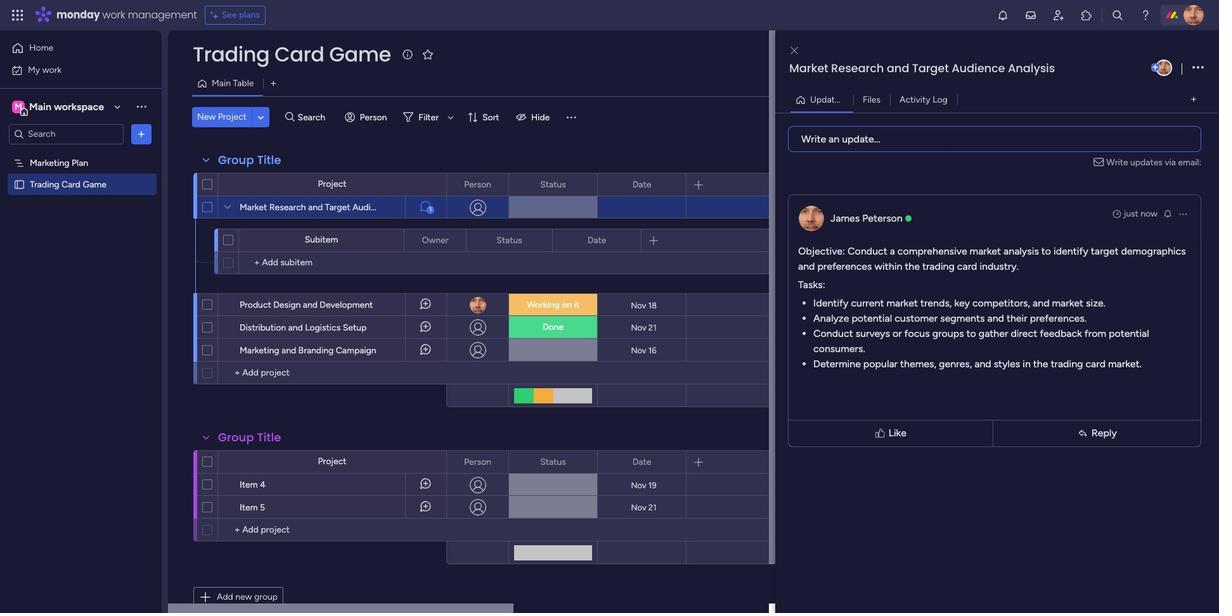 Task type: vqa. For each thing, say whether or not it's contained in the screenshot.
genres,
yes



Task type: locate. For each thing, give the bounding box(es) containing it.
options image
[[1193, 59, 1204, 76], [135, 128, 148, 140], [1178, 209, 1189, 219]]

analyze
[[814, 312, 850, 324]]

0 vertical spatial date
[[633, 179, 652, 190]]

2 vertical spatial status
[[541, 457, 566, 468]]

0 vertical spatial status
[[541, 179, 566, 190]]

write for write updates via email:
[[1107, 157, 1129, 168]]

reminder image
[[1163, 208, 1173, 218]]

1 horizontal spatial trading card game
[[193, 40, 391, 68]]

research
[[832, 60, 884, 76], [269, 202, 306, 213]]

group title field for date
[[215, 152, 284, 169]]

just now link
[[1113, 208, 1158, 220]]

group
[[218, 152, 254, 168], [218, 430, 254, 446]]

+ Add project text field
[[225, 366, 327, 381], [225, 523, 327, 538]]

audience left 1 button
[[353, 202, 390, 213]]

to down segments
[[967, 328, 977, 340]]

current
[[851, 297, 884, 309]]

consumers.
[[814, 343, 866, 355]]

0 vertical spatial to
[[1042, 245, 1052, 257]]

james peterson
[[831, 212, 903, 224]]

work for monday
[[102, 8, 125, 22]]

0 horizontal spatial work
[[42, 64, 62, 75]]

marketing left plan
[[30, 158, 69, 168]]

1 group title field from the top
[[215, 152, 284, 169]]

item 5
[[240, 503, 265, 514]]

0 horizontal spatial the
[[905, 260, 920, 272]]

0 horizontal spatial marketing
[[30, 158, 69, 168]]

analysis inside field
[[1008, 60, 1055, 76]]

objective: conduct a comprehensive market analysis to identify target demographics and preferences within the trading card industry. tasks: identify current market trends, key competitors, and market size. analyze potential customer segments and their preferences. conduct surveys or focus groups to gather direct feedback from potential consumers. determine popular themes, genres, and styles in the trading card market.
[[799, 245, 1186, 370]]

0 vertical spatial marketing
[[30, 158, 69, 168]]

card left industry.
[[958, 260, 978, 272]]

in
[[1023, 358, 1031, 370]]

2 group title from the top
[[218, 430, 281, 446]]

0 horizontal spatial options image
[[135, 128, 148, 140]]

target
[[912, 60, 949, 76], [325, 202, 350, 213]]

and up tasks:
[[799, 260, 815, 272]]

0 horizontal spatial audience
[[353, 202, 390, 213]]

write
[[802, 133, 827, 145], [1107, 157, 1129, 168]]

determine
[[814, 358, 861, 370]]

2 group from the top
[[218, 430, 254, 446]]

management
[[128, 8, 197, 22]]

focus
[[905, 328, 930, 340]]

market research and target audience analysis inside field
[[790, 60, 1055, 76]]

james peterson image
[[1184, 5, 1204, 25], [1156, 60, 1173, 76]]

work for my
[[42, 64, 62, 75]]

target inside field
[[912, 60, 949, 76]]

audience
[[952, 60, 1006, 76], [353, 202, 390, 213]]

1 + add project text field from the top
[[225, 366, 327, 381]]

1 horizontal spatial potential
[[1109, 328, 1150, 340]]

1 vertical spatial status
[[497, 235, 522, 246]]

main
[[212, 78, 231, 89], [29, 101, 51, 113]]

person
[[360, 112, 387, 123], [464, 179, 491, 190], [464, 457, 491, 468]]

1 vertical spatial person
[[464, 179, 491, 190]]

status field for date
[[537, 178, 569, 192]]

Owner field
[[419, 234, 452, 248]]

1 person field from the top
[[461, 178, 495, 192]]

Date field
[[630, 178, 655, 192], [585, 234, 610, 248], [630, 456, 655, 470]]

to left 'identify'
[[1042, 245, 1052, 257]]

0 vertical spatial date field
[[630, 178, 655, 192]]

2 title from the top
[[257, 430, 281, 446]]

1 horizontal spatial audience
[[952, 60, 1006, 76]]

0 horizontal spatial trading
[[923, 260, 955, 272]]

direct
[[1011, 328, 1038, 340]]

see
[[222, 10, 237, 20]]

and up subitem
[[308, 202, 323, 213]]

0 vertical spatial the
[[905, 260, 920, 272]]

options image right reminder icon on the right top
[[1178, 209, 1189, 219]]

2 vertical spatial status field
[[537, 456, 569, 470]]

Group Title field
[[215, 152, 284, 169], [215, 430, 284, 447]]

title
[[257, 152, 281, 168], [257, 430, 281, 446]]

1 vertical spatial nov 21
[[631, 503, 657, 513]]

1 vertical spatial work
[[42, 64, 62, 75]]

main inside workspace selection element
[[29, 101, 51, 113]]

1 vertical spatial card
[[1086, 358, 1106, 370]]

conduct down 'analyze'
[[814, 328, 854, 340]]

and right "design" on the left
[[303, 300, 318, 311]]

and up activity
[[887, 60, 910, 76]]

main inside button
[[212, 78, 231, 89]]

marketing down distribution
[[240, 346, 279, 356]]

1 vertical spatial research
[[269, 202, 306, 213]]

trading
[[923, 260, 955, 272], [1051, 358, 1084, 370]]

help image
[[1140, 9, 1152, 22]]

group down new project button
[[218, 152, 254, 168]]

2 vertical spatial person
[[464, 457, 491, 468]]

potential up market.
[[1109, 328, 1150, 340]]

1 vertical spatial status field
[[494, 234, 526, 248]]

key
[[955, 297, 970, 309]]

list box
[[0, 150, 162, 367]]

trading card game up add view icon
[[193, 40, 391, 68]]

a
[[890, 245, 895, 257]]

inbox image
[[1025, 9, 1038, 22]]

target up activity log
[[912, 60, 949, 76]]

0 vertical spatial group title field
[[215, 152, 284, 169]]

trading card game
[[193, 40, 391, 68], [30, 179, 106, 190]]

workspace
[[54, 101, 104, 113]]

0 vertical spatial status field
[[537, 178, 569, 192]]

status for date
[[541, 179, 566, 190]]

add to favorites image
[[422, 48, 434, 61]]

0 vertical spatial main
[[212, 78, 231, 89]]

0 vertical spatial trading
[[923, 260, 955, 272]]

add view image
[[271, 79, 276, 88]]

1 vertical spatial title
[[257, 430, 281, 446]]

audience down notifications image
[[952, 60, 1006, 76]]

card down plan
[[61, 179, 81, 190]]

1 nov from the top
[[631, 301, 646, 310]]

1 up 'owner'
[[429, 206, 432, 214]]

person for 2nd person field from the bottom
[[464, 179, 491, 190]]

1
[[852, 94, 856, 105], [429, 206, 432, 214]]

2 group title field from the top
[[215, 430, 284, 447]]

2 item from the top
[[240, 503, 258, 514]]

options image down workspace options icon on the left top
[[135, 128, 148, 140]]

18
[[649, 301, 657, 310]]

+ add project text field down marketing and branding campaign at bottom left
[[225, 366, 327, 381]]

1 vertical spatial target
[[325, 202, 350, 213]]

1 vertical spatial item
[[240, 503, 258, 514]]

size.
[[1086, 297, 1106, 309]]

trading down feedback
[[1051, 358, 1084, 370]]

title for person
[[257, 430, 281, 446]]

files button
[[854, 90, 891, 110]]

option
[[0, 152, 162, 154]]

market up industry.
[[970, 245, 1002, 257]]

1 title from the top
[[257, 152, 281, 168]]

market research and target audience analysis up subitem
[[240, 202, 425, 213]]

work right monday
[[102, 8, 125, 22]]

like button
[[792, 415, 991, 453]]

nov for item 5
[[631, 503, 647, 513]]

my work
[[28, 64, 62, 75]]

group title for date
[[218, 430, 281, 446]]

1 vertical spatial audience
[[353, 202, 390, 213]]

16
[[649, 346, 657, 355]]

potential up 'surveys'
[[852, 312, 893, 324]]

filter button
[[399, 107, 459, 127]]

target up subitem
[[325, 202, 350, 213]]

work right my
[[42, 64, 62, 75]]

nov 21 down nov 19
[[631, 503, 657, 513]]

main left table
[[212, 78, 231, 89]]

group title
[[218, 152, 281, 168], [218, 430, 281, 446]]

identify
[[1054, 245, 1089, 257]]

trading down comprehensive
[[923, 260, 955, 272]]

main table
[[212, 78, 254, 89]]

group up "item 4" on the left bottom of the page
[[218, 430, 254, 446]]

0 vertical spatial market research and target audience analysis
[[790, 60, 1055, 76]]

1 right /
[[852, 94, 856, 105]]

research up subitem
[[269, 202, 306, 213]]

activity
[[900, 94, 931, 105]]

0 vertical spatial 1
[[852, 94, 856, 105]]

card up add view icon
[[275, 40, 324, 68]]

1 vertical spatial market research and target audience analysis
[[240, 202, 425, 213]]

Person field
[[461, 178, 495, 192], [461, 456, 495, 470]]

1 item from the top
[[240, 480, 258, 491]]

1 group title from the top
[[218, 152, 281, 168]]

1 vertical spatial person field
[[461, 456, 495, 470]]

group title up "item 4" on the left bottom of the page
[[218, 430, 281, 446]]

analysis up 'owner'
[[392, 202, 425, 213]]

work
[[102, 8, 125, 22], [42, 64, 62, 75]]

nov left 16 on the right of the page
[[631, 346, 647, 355]]

2 horizontal spatial options image
[[1193, 59, 1204, 76]]

1 vertical spatial 21
[[649, 503, 657, 513]]

1 horizontal spatial trading
[[193, 40, 270, 68]]

the right in
[[1034, 358, 1049, 370]]

1 horizontal spatial market research and target audience analysis
[[790, 60, 1055, 76]]

1 vertical spatial 1
[[429, 206, 432, 214]]

nov 18
[[631, 301, 657, 310]]

0 horizontal spatial market
[[887, 297, 918, 309]]

group title down angle down icon at the left top of page
[[218, 152, 281, 168]]

just
[[1124, 208, 1139, 219]]

see plans
[[222, 10, 260, 20]]

0 vertical spatial title
[[257, 152, 281, 168]]

1 horizontal spatial market
[[790, 60, 829, 76]]

0 horizontal spatial card
[[958, 260, 978, 272]]

1 vertical spatial date field
[[585, 234, 610, 248]]

trading up "main table"
[[193, 40, 270, 68]]

public board image
[[13, 179, 25, 191]]

1 vertical spatial group title field
[[215, 430, 284, 447]]

and down distribution and logistics setup
[[282, 346, 296, 356]]

3 nov from the top
[[631, 346, 647, 355]]

customer
[[895, 312, 938, 324]]

1 vertical spatial date
[[588, 235, 607, 246]]

project inside new project button
[[218, 112, 247, 122]]

0 horizontal spatial trading
[[30, 179, 59, 190]]

now
[[1141, 208, 1158, 219]]

0 horizontal spatial james peterson image
[[1156, 60, 1173, 76]]

write left an
[[802, 133, 827, 145]]

2 vertical spatial options image
[[1178, 209, 1189, 219]]

the
[[905, 260, 920, 272], [1034, 358, 1049, 370]]

options image up add view image
[[1193, 59, 1204, 76]]

nov down the nov 18
[[631, 323, 647, 333]]

target
[[1091, 245, 1119, 257]]

0 vertical spatial james peterson image
[[1184, 5, 1204, 25]]

1 horizontal spatial card
[[275, 40, 324, 68]]

+ Add subitem text field
[[245, 256, 347, 271]]

the right within
[[905, 260, 920, 272]]

market up the preferences.
[[1053, 297, 1084, 309]]

write inside write an update... button
[[802, 133, 827, 145]]

groups
[[933, 328, 964, 340]]

project for date
[[318, 457, 347, 467]]

nov left 19
[[631, 481, 647, 491]]

item left '5'
[[240, 503, 258, 514]]

notifications image
[[997, 9, 1010, 22]]

group title field down angle down icon at the left top of page
[[215, 152, 284, 169]]

0 vertical spatial work
[[102, 8, 125, 22]]

trading right public board image
[[30, 179, 59, 190]]

1 horizontal spatial game
[[329, 40, 391, 68]]

1 vertical spatial trading
[[1051, 358, 1084, 370]]

21 down 19
[[649, 503, 657, 513]]

0 horizontal spatial market
[[240, 202, 267, 213]]

0 horizontal spatial main
[[29, 101, 51, 113]]

analysis down inbox image
[[1008, 60, 1055, 76]]

gather
[[979, 328, 1009, 340]]

1 vertical spatial to
[[967, 328, 977, 340]]

branding
[[298, 346, 334, 356]]

group title field up "item 4" on the left bottom of the page
[[215, 430, 284, 447]]

write left updates
[[1107, 157, 1129, 168]]

0 vertical spatial write
[[802, 133, 827, 145]]

0 horizontal spatial game
[[83, 179, 106, 190]]

working
[[527, 300, 560, 311]]

0 vertical spatial person field
[[461, 178, 495, 192]]

surveys
[[856, 328, 890, 340]]

date
[[633, 179, 652, 190], [588, 235, 607, 246], [633, 457, 652, 468]]

work inside button
[[42, 64, 62, 75]]

it
[[574, 300, 580, 311]]

angle down image
[[258, 113, 264, 122]]

game down plan
[[83, 179, 106, 190]]

Status field
[[537, 178, 569, 192], [494, 234, 526, 248], [537, 456, 569, 470]]

add
[[217, 592, 233, 603]]

marketing
[[30, 158, 69, 168], [240, 346, 279, 356]]

/
[[846, 94, 850, 105]]

title up 4
[[257, 430, 281, 446]]

status
[[541, 179, 566, 190], [497, 235, 522, 246], [541, 457, 566, 468]]

marketing inside list box
[[30, 158, 69, 168]]

invite members image
[[1053, 9, 1066, 22]]

nov down nov 19
[[631, 503, 647, 513]]

1 horizontal spatial the
[[1034, 358, 1049, 370]]

5 nov from the top
[[631, 503, 647, 513]]

activity log button
[[891, 90, 958, 110]]

1 vertical spatial project
[[318, 179, 347, 190]]

+ add project text field down '5'
[[225, 523, 327, 538]]

conduct left a
[[848, 245, 888, 257]]

0 horizontal spatial market research and target audience analysis
[[240, 202, 425, 213]]

0 vertical spatial target
[[912, 60, 949, 76]]

0 horizontal spatial write
[[802, 133, 827, 145]]

nov 21 down the nov 18
[[631, 323, 657, 333]]

title down angle down icon at the left top of page
[[257, 152, 281, 168]]

just now
[[1124, 208, 1158, 219]]

and up "gather"
[[988, 312, 1005, 324]]

market up customer
[[887, 297, 918, 309]]

0 vertical spatial analysis
[[1008, 60, 1055, 76]]

nov
[[631, 301, 646, 310], [631, 323, 647, 333], [631, 346, 647, 355], [631, 481, 647, 491], [631, 503, 647, 513]]

workspace selection element
[[12, 99, 106, 116]]

write for write an update...
[[802, 133, 827, 145]]

0 vertical spatial options image
[[1193, 59, 1204, 76]]

4
[[260, 480, 266, 491]]

0 horizontal spatial target
[[325, 202, 350, 213]]

0 vertical spatial nov 21
[[631, 323, 657, 333]]

monday
[[56, 8, 100, 22]]

0 vertical spatial audience
[[952, 60, 1006, 76]]

2 nov 21 from the top
[[631, 503, 657, 513]]

trading card game down marketing plan in the top of the page
[[30, 179, 106, 190]]

home button
[[8, 38, 136, 58]]

conduct
[[848, 245, 888, 257], [814, 328, 854, 340]]

market research and target audience analysis up activity log
[[790, 60, 1055, 76]]

or
[[893, 328, 902, 340]]

0 horizontal spatial 1
[[429, 206, 432, 214]]

0 horizontal spatial potential
[[852, 312, 893, 324]]

21 down 18
[[649, 323, 657, 333]]

design
[[273, 300, 301, 311]]

0 vertical spatial group title
[[218, 152, 281, 168]]

development
[[320, 300, 373, 311]]

1 vertical spatial trading card game
[[30, 179, 106, 190]]

product design and development
[[240, 300, 373, 311]]

item 4
[[240, 480, 266, 491]]

1 horizontal spatial research
[[832, 60, 884, 76]]

card
[[275, 40, 324, 68], [61, 179, 81, 190]]

card left market.
[[1086, 358, 1106, 370]]

v2 search image
[[285, 110, 295, 124]]

research up /
[[832, 60, 884, 76]]

sort button
[[462, 107, 507, 127]]

1 vertical spatial market
[[240, 202, 267, 213]]

on
[[562, 300, 572, 311]]

person inside person popup button
[[360, 112, 387, 123]]

1 horizontal spatial analysis
[[1008, 60, 1055, 76]]

game left show board description icon
[[329, 40, 391, 68]]

item left 4
[[240, 480, 258, 491]]

0 horizontal spatial analysis
[[392, 202, 425, 213]]

m
[[15, 101, 22, 112]]

1 horizontal spatial james peterson image
[[1184, 5, 1204, 25]]

0 vertical spatial item
[[240, 480, 258, 491]]

item for item 4
[[240, 480, 258, 491]]

1 horizontal spatial target
[[912, 60, 949, 76]]

1 group from the top
[[218, 152, 254, 168]]

reply
[[1092, 427, 1117, 440]]

nov left 18
[[631, 301, 646, 310]]

1 nov 21 from the top
[[631, 323, 657, 333]]

main right workspace icon at the top of page
[[29, 101, 51, 113]]

1 horizontal spatial work
[[102, 8, 125, 22]]

2 person field from the top
[[461, 456, 495, 470]]

group for person
[[218, 152, 254, 168]]

search everything image
[[1112, 9, 1125, 22]]



Task type: describe. For each thing, give the bounding box(es) containing it.
reply button
[[997, 423, 1199, 444]]

nov 16
[[631, 346, 657, 355]]

group
[[254, 592, 278, 603]]

1 vertical spatial game
[[83, 179, 106, 190]]

nov 19
[[631, 481, 657, 491]]

and inside field
[[887, 60, 910, 76]]

status for person
[[541, 457, 566, 468]]

nov for marketing and branding campaign
[[631, 346, 647, 355]]

write updates via email:
[[1107, 157, 1202, 168]]

1 vertical spatial the
[[1034, 358, 1049, 370]]

date field for status
[[630, 178, 655, 192]]

files
[[863, 94, 881, 105]]

envelope o image
[[1094, 156, 1107, 169]]

4 nov from the top
[[631, 481, 647, 491]]

group title for person
[[218, 152, 281, 168]]

demographics
[[1122, 245, 1186, 257]]

plan
[[72, 158, 88, 168]]

1 horizontal spatial 1
[[852, 94, 856, 105]]

2 horizontal spatial market
[[1053, 297, 1084, 309]]

within
[[875, 260, 903, 272]]

themes,
[[901, 358, 937, 370]]

preferences
[[818, 260, 872, 272]]

email:
[[1179, 157, 1202, 168]]

person for first person field from the bottom
[[464, 457, 491, 468]]

styles
[[994, 358, 1021, 370]]

marketing for marketing plan
[[30, 158, 69, 168]]

2 21 from the top
[[649, 503, 657, 513]]

trends,
[[921, 297, 952, 309]]

0 horizontal spatial to
[[967, 328, 977, 340]]

sort
[[483, 112, 500, 123]]

genres,
[[939, 358, 972, 370]]

market inside field
[[790, 60, 829, 76]]

via
[[1165, 157, 1177, 168]]

1 horizontal spatial to
[[1042, 245, 1052, 257]]

hide
[[531, 112, 550, 123]]

person button
[[340, 107, 395, 127]]

Search field
[[295, 108, 333, 126]]

list box containing marketing plan
[[0, 150, 162, 367]]

new project button
[[192, 107, 252, 127]]

product
[[240, 300, 271, 311]]

see plans button
[[205, 6, 266, 25]]

5
[[260, 503, 265, 514]]

2 nov from the top
[[631, 323, 647, 333]]

tasks:
[[799, 279, 826, 291]]

updates
[[1131, 157, 1163, 168]]

1 horizontal spatial options image
[[1178, 209, 1189, 219]]

an
[[829, 133, 840, 145]]

identify
[[814, 297, 849, 309]]

project for person
[[318, 179, 347, 190]]

done
[[543, 322, 564, 333]]

0 horizontal spatial research
[[269, 202, 306, 213]]

comprehensive
[[898, 245, 968, 257]]

james peterson link
[[831, 212, 903, 224]]

and up the preferences.
[[1033, 297, 1050, 309]]

updates
[[811, 94, 844, 105]]

market.
[[1109, 358, 1142, 370]]

feedback
[[1040, 328, 1083, 340]]

subitem
[[305, 235, 338, 245]]

dapulse addbtn image
[[1152, 63, 1160, 72]]

title for date
[[257, 152, 281, 168]]

marketing for marketing and branding campaign
[[240, 346, 279, 356]]

2 vertical spatial date field
[[630, 456, 655, 470]]

like
[[889, 427, 907, 440]]

main table button
[[192, 74, 263, 94]]

write an update...
[[802, 133, 881, 145]]

group title field for person
[[215, 430, 284, 447]]

2 + add project text field from the top
[[225, 523, 327, 538]]

activity log
[[900, 94, 948, 105]]

from
[[1085, 328, 1107, 340]]

0 vertical spatial potential
[[852, 312, 893, 324]]

2 vertical spatial date
[[633, 457, 652, 468]]

Trading Card Game field
[[190, 40, 394, 68]]

1 button
[[405, 196, 447, 219]]

0 vertical spatial conduct
[[848, 245, 888, 257]]

distribution
[[240, 323, 286, 334]]

0 vertical spatial trading card game
[[193, 40, 391, 68]]

setup
[[343, 323, 367, 334]]

1 horizontal spatial market
[[970, 245, 1002, 257]]

0 vertical spatial trading
[[193, 40, 270, 68]]

arrow down image
[[443, 110, 459, 125]]

updates / 1
[[811, 94, 856, 105]]

group for date
[[218, 430, 254, 446]]

19
[[649, 481, 657, 491]]

marketing and branding campaign
[[240, 346, 376, 356]]

workspace image
[[12, 100, 25, 114]]

research inside market research and target audience analysis field
[[832, 60, 884, 76]]

close image
[[791, 46, 799, 55]]

segments
[[941, 312, 985, 324]]

james
[[831, 212, 860, 224]]

analysis
[[1004, 245, 1039, 257]]

1 vertical spatial trading
[[30, 179, 59, 190]]

my work button
[[8, 60, 136, 80]]

Market Research and Target Audience Analysis field
[[786, 60, 1149, 77]]

1 horizontal spatial card
[[1086, 358, 1106, 370]]

home
[[29, 42, 53, 53]]

apps image
[[1081, 9, 1093, 22]]

show board description image
[[400, 48, 415, 61]]

monday work management
[[56, 8, 197, 22]]

date field for owner
[[585, 234, 610, 248]]

select product image
[[11, 9, 24, 22]]

competitors,
[[973, 297, 1031, 309]]

peterson
[[863, 212, 903, 224]]

add view image
[[1192, 95, 1197, 105]]

Search in workspace field
[[27, 127, 106, 141]]

0 vertical spatial game
[[329, 40, 391, 68]]

1 vertical spatial james peterson image
[[1156, 60, 1173, 76]]

date for owner
[[588, 235, 607, 246]]

status field for person
[[537, 456, 569, 470]]

0 horizontal spatial card
[[61, 179, 81, 190]]

0 vertical spatial card
[[958, 260, 978, 272]]

and left styles
[[975, 358, 992, 370]]

table
[[233, 78, 254, 89]]

campaign
[[336, 346, 376, 356]]

nov for product design and development
[[631, 301, 646, 310]]

audience inside market research and target audience analysis field
[[952, 60, 1006, 76]]

working on it
[[527, 300, 580, 311]]

date for status
[[633, 179, 652, 190]]

log
[[933, 94, 948, 105]]

and down "design" on the left
[[288, 323, 303, 334]]

0 vertical spatial card
[[275, 40, 324, 68]]

new
[[235, 592, 252, 603]]

hide button
[[511, 107, 558, 127]]

update...
[[842, 133, 881, 145]]

their
[[1007, 312, 1028, 324]]

main for main workspace
[[29, 101, 51, 113]]

menu image
[[565, 111, 578, 124]]

add new group
[[217, 592, 278, 603]]

industry.
[[980, 260, 1019, 272]]

workspace options image
[[135, 100, 148, 113]]

main workspace
[[29, 101, 104, 113]]

1 vertical spatial conduct
[[814, 328, 854, 340]]

0 horizontal spatial trading card game
[[30, 179, 106, 190]]

main for main table
[[212, 78, 231, 89]]

item for item 5
[[240, 503, 258, 514]]

updates / 1 button
[[791, 90, 856, 110]]

1 21 from the top
[[649, 323, 657, 333]]



